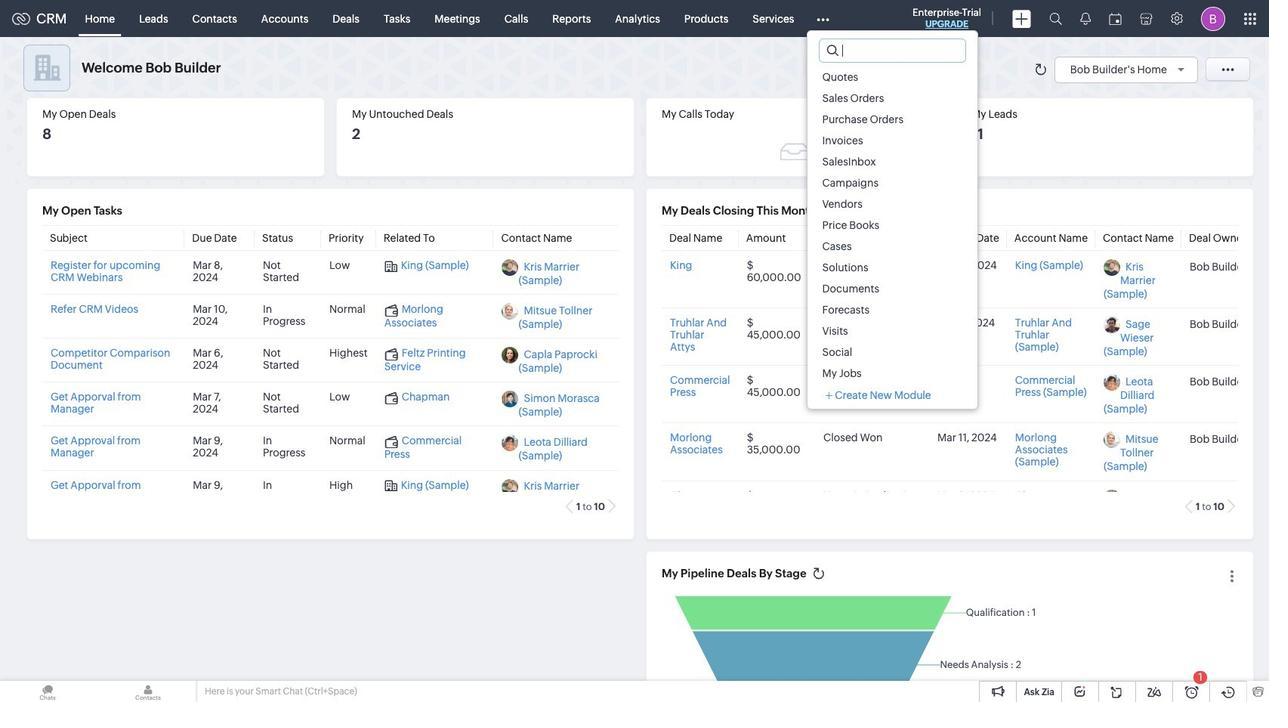 Task type: vqa. For each thing, say whether or not it's contained in the screenshot.
field
no



Task type: describe. For each thing, give the bounding box(es) containing it.
Other Modules field
[[807, 6, 839, 31]]

calendar image
[[1109, 12, 1122, 25]]

Search Modules text field
[[820, 39, 966, 62]]

search element
[[1041, 0, 1072, 37]]

create menu element
[[1004, 0, 1041, 37]]

signals element
[[1072, 0, 1100, 37]]



Task type: locate. For each thing, give the bounding box(es) containing it.
profile element
[[1193, 0, 1235, 37]]

signals image
[[1081, 12, 1091, 25]]

list box
[[808, 66, 978, 384]]

logo image
[[12, 12, 30, 25]]

contacts image
[[101, 681, 196, 702]]

chats image
[[0, 681, 95, 702]]

profile image
[[1202, 6, 1226, 31]]

create menu image
[[1013, 9, 1032, 28]]

search image
[[1050, 12, 1063, 25]]



